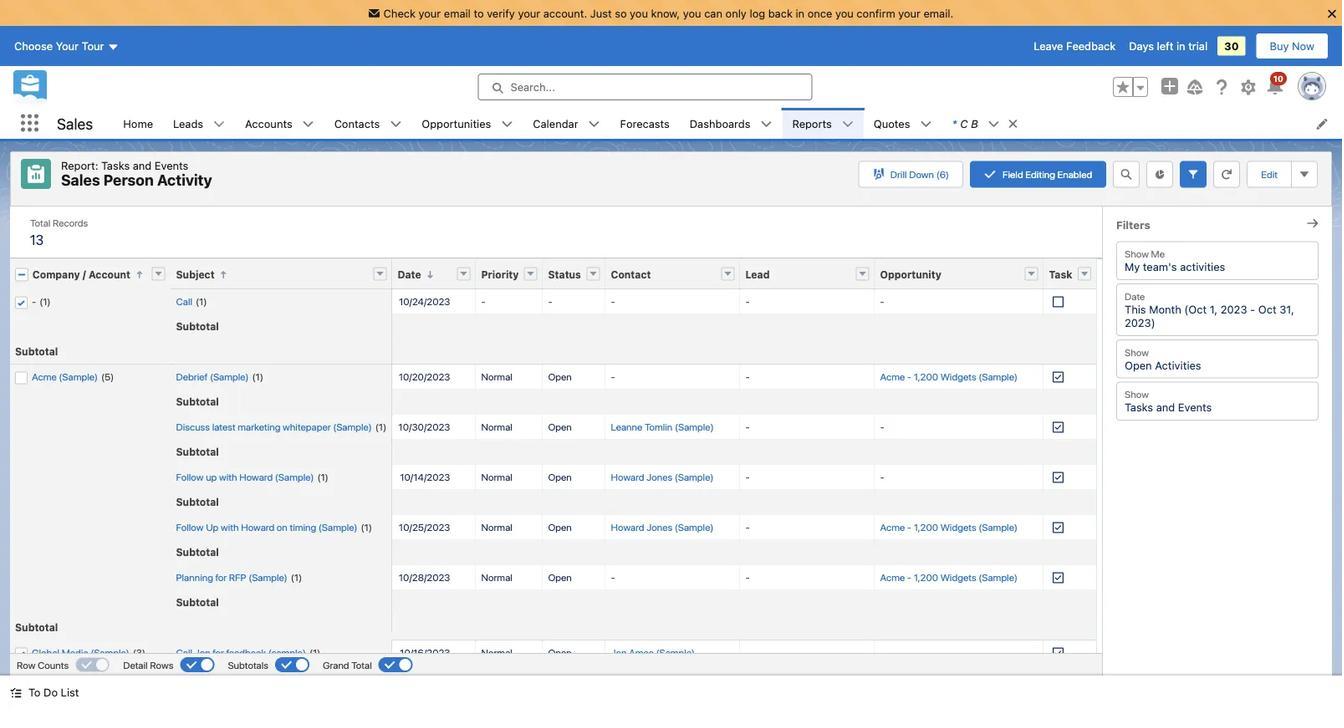 Task type: locate. For each thing, give the bounding box(es) containing it.
your right verify
[[518, 7, 540, 19]]

text default image inside contacts list item
[[390, 118, 402, 130]]

text default image for leads
[[213, 118, 225, 130]]

days
[[1129, 40, 1154, 52]]

0 horizontal spatial your
[[419, 7, 441, 19]]

text default image for quotes
[[920, 118, 932, 130]]

your
[[419, 7, 441, 19], [518, 7, 540, 19], [898, 7, 921, 19]]

4 text default image from the left
[[761, 118, 772, 130]]

text default image for calendar
[[588, 118, 600, 130]]

dashboards
[[690, 117, 750, 130]]

text default image right b
[[988, 118, 1000, 130]]

c
[[960, 117, 968, 130]]

do
[[44, 686, 58, 699]]

sales
[[57, 114, 93, 132]]

leave
[[1034, 40, 1063, 52]]

accounts list item
[[235, 108, 324, 139]]

in right back at right top
[[796, 7, 805, 19]]

text default image right reports
[[842, 118, 854, 130]]

text default image inside "leads" list item
[[213, 118, 225, 130]]

confirm
[[857, 7, 895, 19]]

list item
[[942, 108, 1027, 139]]

to do list
[[28, 686, 79, 699]]

leads link
[[163, 108, 213, 139]]

2 text default image from the left
[[213, 118, 225, 130]]

you
[[630, 7, 648, 19], [683, 7, 701, 19], [835, 7, 854, 19]]

text default image inside reports list item
[[842, 118, 854, 130]]

text default image inside dashboards 'list item'
[[761, 118, 772, 130]]

text default image right contacts
[[390, 118, 402, 130]]

1 text default image from the left
[[1007, 118, 1019, 130]]

your left the email
[[419, 7, 441, 19]]

2 horizontal spatial you
[[835, 7, 854, 19]]

5 text default image from the left
[[842, 118, 854, 130]]

text default image inside calendar list item
[[588, 118, 600, 130]]

home link
[[113, 108, 163, 139]]

check
[[384, 7, 416, 19]]

in
[[796, 7, 805, 19], [1177, 40, 1185, 52]]

in right left
[[1177, 40, 1185, 52]]

3 your from the left
[[898, 7, 921, 19]]

text default image left reports
[[761, 118, 772, 130]]

dashboards link
[[680, 108, 761, 139]]

accounts link
[[235, 108, 302, 139]]

text default image for contacts
[[390, 118, 402, 130]]

text default image for opportunities
[[501, 118, 513, 130]]

trial
[[1188, 40, 1208, 52]]

text default image inside opportunities list item
[[501, 118, 513, 130]]

text default image left *
[[920, 118, 932, 130]]

text default image down search... in the left of the page
[[501, 118, 513, 130]]

calendar
[[533, 117, 578, 130]]

buy
[[1270, 40, 1289, 52]]

you right once
[[835, 7, 854, 19]]

email
[[444, 7, 471, 19]]

text default image
[[1007, 118, 1019, 130], [213, 118, 225, 130], [390, 118, 402, 130], [761, 118, 772, 130], [842, 118, 854, 130]]

0 horizontal spatial you
[[630, 7, 648, 19]]

log
[[750, 7, 765, 19]]

text default image
[[302, 118, 314, 130], [501, 118, 513, 130], [588, 118, 600, 130], [920, 118, 932, 130], [988, 118, 1000, 130], [10, 687, 22, 699]]

text default image inside quotes list item
[[920, 118, 932, 130]]

can
[[704, 7, 722, 19]]

0 vertical spatial in
[[796, 7, 805, 19]]

contacts list item
[[324, 108, 412, 139]]

2 you from the left
[[683, 7, 701, 19]]

2 horizontal spatial your
[[898, 7, 921, 19]]

1 horizontal spatial you
[[683, 7, 701, 19]]

text default image left to
[[10, 687, 22, 699]]

calendar list item
[[523, 108, 610, 139]]

buy now button
[[1256, 33, 1329, 59]]

contacts
[[334, 117, 380, 130]]

text default image right b
[[1007, 118, 1019, 130]]

reports list item
[[782, 108, 864, 139]]

group
[[1113, 77, 1148, 97]]

so
[[615, 7, 627, 19]]

text default image right accounts
[[302, 118, 314, 130]]

quotes list item
[[864, 108, 942, 139]]

1 horizontal spatial your
[[518, 7, 540, 19]]

your left "email."
[[898, 7, 921, 19]]

back
[[768, 7, 793, 19]]

to
[[28, 686, 41, 699]]

1 vertical spatial in
[[1177, 40, 1185, 52]]

accounts
[[245, 117, 292, 130]]

text default image right calendar
[[588, 118, 600, 130]]

you left can
[[683, 7, 701, 19]]

list
[[113, 108, 1342, 139]]

opportunities
[[422, 117, 491, 130]]

choose your tour button
[[13, 33, 120, 59]]

text default image inside accounts "list item"
[[302, 118, 314, 130]]

text default image inside list item
[[1007, 118, 1019, 130]]

you right so
[[630, 7, 648, 19]]

text default image right the leads
[[213, 118, 225, 130]]

3 text default image from the left
[[390, 118, 402, 130]]

know,
[[651, 7, 680, 19]]



Task type: vqa. For each thing, say whether or not it's contained in the screenshot.
* Opportunity Name
no



Task type: describe. For each thing, give the bounding box(es) containing it.
10 button
[[1265, 72, 1287, 97]]

search...
[[511, 81, 555, 93]]

*
[[952, 117, 957, 130]]

text default image for reports
[[842, 118, 854, 130]]

reports
[[792, 117, 832, 130]]

verify
[[487, 7, 515, 19]]

account.
[[543, 7, 587, 19]]

feedback
[[1066, 40, 1116, 52]]

3 you from the left
[[835, 7, 854, 19]]

once
[[808, 7, 832, 19]]

list
[[61, 686, 79, 699]]

forecasts
[[620, 117, 670, 130]]

to do list button
[[0, 676, 89, 709]]

quotes
[[874, 117, 910, 130]]

list containing home
[[113, 108, 1342, 139]]

1 you from the left
[[630, 7, 648, 19]]

dashboards list item
[[680, 108, 782, 139]]

text default image for accounts
[[302, 118, 314, 130]]

days left in trial
[[1129, 40, 1208, 52]]

contacts link
[[324, 108, 390, 139]]

2 your from the left
[[518, 7, 540, 19]]

1 horizontal spatial in
[[1177, 40, 1185, 52]]

leads list item
[[163, 108, 235, 139]]

text default image for dashboards
[[761, 118, 772, 130]]

email.
[[924, 7, 954, 19]]

only
[[725, 7, 747, 19]]

opportunities link
[[412, 108, 501, 139]]

list item containing *
[[942, 108, 1027, 139]]

10
[[1273, 74, 1284, 83]]

0 horizontal spatial in
[[796, 7, 805, 19]]

tour
[[82, 40, 104, 52]]

text default image inside to do list button
[[10, 687, 22, 699]]

opportunities list item
[[412, 108, 523, 139]]

buy now
[[1270, 40, 1315, 52]]

just
[[590, 7, 612, 19]]

leave feedback
[[1034, 40, 1116, 52]]

* c b
[[952, 117, 978, 130]]

home
[[123, 117, 153, 130]]

30
[[1224, 40, 1239, 52]]

choose
[[14, 40, 53, 52]]

choose your tour
[[14, 40, 104, 52]]

now
[[1292, 40, 1315, 52]]

b
[[971, 117, 978, 130]]

calendar link
[[523, 108, 588, 139]]

your
[[56, 40, 79, 52]]

left
[[1157, 40, 1174, 52]]

leads
[[173, 117, 203, 130]]

forecasts link
[[610, 108, 680, 139]]

reports link
[[782, 108, 842, 139]]

leave feedback link
[[1034, 40, 1116, 52]]

quotes link
[[864, 108, 920, 139]]

to
[[474, 7, 484, 19]]

search... button
[[478, 74, 812, 100]]

check your email to verify your account. just so you know, you can only log back in once you confirm your email.
[[384, 7, 954, 19]]

1 your from the left
[[419, 7, 441, 19]]



